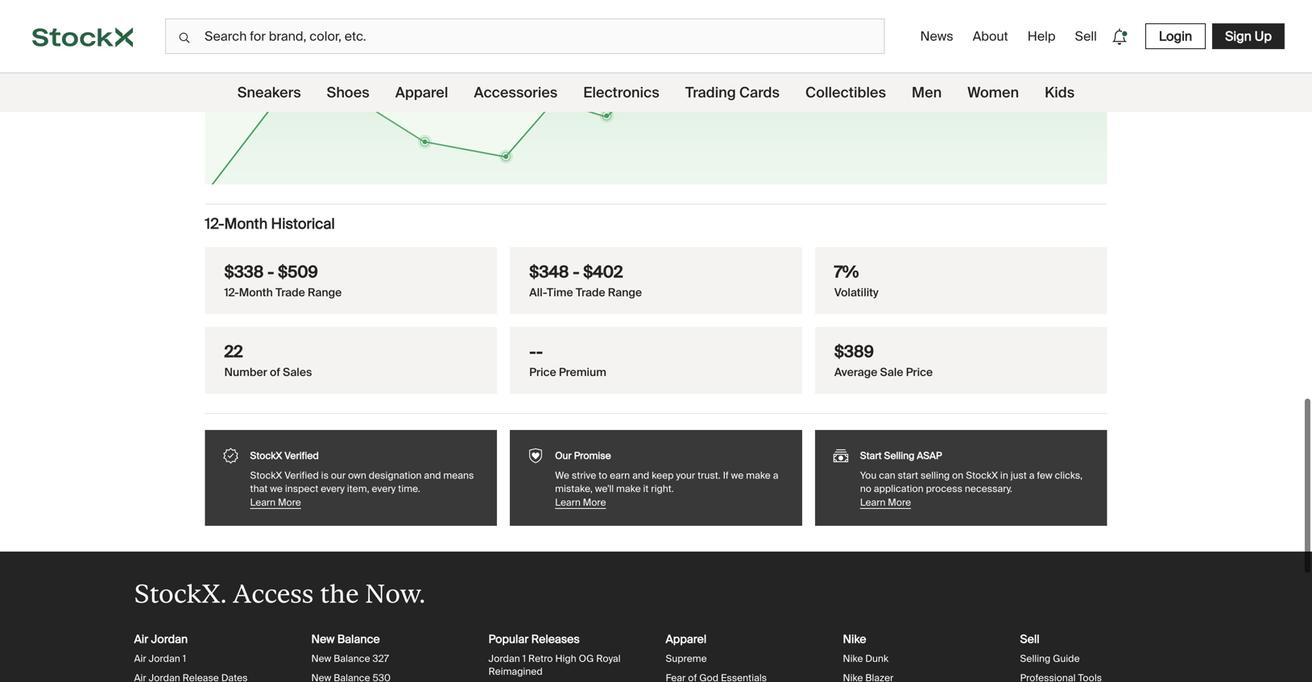 Task type: locate. For each thing, give the bounding box(es) containing it.
nike
[[843, 632, 867, 647], [843, 653, 864, 665]]

2 and from the left
[[633, 469, 650, 482]]

0 horizontal spatial a
[[773, 469, 779, 482]]

1 down air jordan link
[[183, 653, 186, 665]]

1 horizontal spatial and
[[633, 469, 650, 482]]

new balance 327 link
[[311, 653, 389, 665]]

0 horizontal spatial we
[[270, 483, 283, 495]]

month
[[224, 215, 268, 234], [239, 285, 273, 300]]

and up it
[[633, 469, 650, 482]]

range
[[308, 285, 342, 300], [608, 285, 642, 300]]

price inside -- price premium
[[530, 365, 557, 380]]

apparel inside product category switcher element
[[395, 83, 448, 102]]

jordan up 'reimagined'
[[489, 653, 520, 665]]

1 horizontal spatial we
[[731, 469, 744, 482]]

verified
[[285, 450, 319, 462], [285, 469, 319, 482]]

clicks,
[[1055, 469, 1083, 482]]

- for $348
[[573, 262, 580, 282]]

high
[[556, 653, 577, 665]]

1 vertical spatial new
[[311, 653, 332, 665]]

$338         -          $509 12-month trade range
[[224, 262, 342, 300]]

a right if
[[773, 469, 779, 482]]

help link
[[1022, 21, 1063, 51]]

more down inspect
[[278, 496, 301, 509]]

1 horizontal spatial selling
[[1021, 653, 1051, 665]]

sell up 'selling guide' link
[[1021, 632, 1040, 647]]

sell inside sell selling guide
[[1021, 632, 1040, 647]]

price left premium
[[530, 365, 557, 380]]

apparel link up supreme "link"
[[666, 632, 707, 647]]

new balance link
[[311, 632, 380, 647]]

month up $338
[[224, 215, 268, 234]]

1 vertical spatial 12-
[[224, 285, 239, 300]]

1 horizontal spatial make
[[746, 469, 771, 482]]

2 1 from the left
[[523, 653, 526, 665]]

1 more from the left
[[278, 496, 301, 509]]

trade for $402
[[576, 285, 606, 300]]

jordan
[[151, 632, 188, 647], [149, 653, 180, 665], [489, 653, 520, 665]]

and inside the stockx verified stockx verified is our own designation and means that we inspect every item, every time. learn more
[[424, 469, 441, 482]]

trade inside $338         -          $509 12-month trade range
[[276, 285, 305, 300]]

selling inside sell selling guide
[[1021, 653, 1051, 665]]

trade inside $348           -            $402 all-time trade range
[[576, 285, 606, 300]]

apparel link
[[395, 73, 448, 112], [666, 632, 707, 647]]

1 trade from the left
[[276, 285, 305, 300]]

0 vertical spatial make
[[746, 469, 771, 482]]

learn down the that at the left of page
[[250, 496, 276, 509]]

- for -
[[536, 342, 543, 362]]

1 horizontal spatial 1
[[523, 653, 526, 665]]

if
[[723, 469, 729, 482]]

new up new balance 327 link
[[311, 632, 335, 647]]

learn more link down necessary.
[[861, 496, 1092, 510]]

we'll
[[595, 483, 614, 495]]

learn inside our promise we strive to earn and keep your trust. if we make a mistake, we'll make it right. learn more
[[555, 496, 581, 509]]

nike down nike link
[[843, 653, 864, 665]]

we right the that at the left of page
[[270, 483, 283, 495]]

sell left notification unread icon
[[1076, 28, 1098, 45]]

that
[[250, 483, 268, 495]]

0 horizontal spatial price
[[530, 365, 557, 380]]

access
[[233, 579, 314, 609]]

selling
[[885, 450, 915, 462], [1021, 653, 1051, 665]]

air down air jordan link
[[134, 653, 146, 665]]

0 horizontal spatial and
[[424, 469, 441, 482]]

range for $402
[[608, 285, 642, 300]]

new balance new balance 327
[[311, 632, 389, 665]]

we right if
[[731, 469, 744, 482]]

new down new balance link
[[311, 653, 332, 665]]

1 vertical spatial balance
[[334, 653, 370, 665]]

0 horizontal spatial selling
[[885, 450, 915, 462]]

1 1 from the left
[[183, 653, 186, 665]]

0 horizontal spatial sell
[[1021, 632, 1040, 647]]

1 a from the left
[[773, 469, 779, 482]]

and left means at left bottom
[[424, 469, 441, 482]]

12- down $338
[[224, 285, 239, 300]]

shoes
[[327, 83, 370, 102]]

learn more link down right.
[[555, 496, 786, 510]]

nike link
[[843, 632, 867, 647]]

price right sale
[[906, 365, 933, 380]]

2 more from the left
[[583, 496, 606, 509]]

sneakers
[[238, 83, 301, 102]]

0 vertical spatial verified
[[285, 450, 319, 462]]

2 price from the left
[[906, 365, 933, 380]]

range down $509
[[308, 285, 342, 300]]

mistake,
[[555, 483, 593, 495]]

0 vertical spatial sell link
[[1069, 21, 1104, 51]]

average
[[835, 365, 878, 380]]

1 vertical spatial air
[[134, 653, 146, 665]]

women
[[968, 83, 1020, 102]]

-
[[268, 262, 274, 282], [573, 262, 580, 282], [530, 342, 536, 362], [536, 342, 543, 362]]

1 every from the left
[[321, 483, 345, 495]]

on
[[953, 469, 964, 482]]

1 vertical spatial apparel
[[666, 632, 707, 647]]

1 vertical spatial sell link
[[1021, 632, 1040, 647]]

0 horizontal spatial range
[[308, 285, 342, 300]]

3 more from the left
[[888, 496, 912, 509]]

2 a from the left
[[1030, 469, 1035, 482]]

balance
[[338, 632, 380, 647], [334, 653, 370, 665]]

earn
[[610, 469, 630, 482]]

1 and from the left
[[424, 469, 441, 482]]

1 vertical spatial nike
[[843, 653, 864, 665]]

1 horizontal spatial more
[[583, 496, 606, 509]]

0 vertical spatial apparel link
[[395, 73, 448, 112]]

sign up
[[1226, 28, 1273, 45]]

1 nike from the top
[[843, 632, 867, 647]]

apparel link right shoes link
[[395, 73, 448, 112]]

Search... search field
[[165, 19, 885, 54]]

price inside $389 average sale price
[[906, 365, 933, 380]]

air jordan list
[[134, 632, 292, 683]]

sell link left notification unread icon
[[1069, 21, 1104, 51]]

- inside $348           -            $402 all-time trade range
[[573, 262, 580, 282]]

learn down mistake,
[[555, 496, 581, 509]]

1 horizontal spatial apparel link
[[666, 632, 707, 647]]

selling inside start selling asap you can start selling on stockx in just a few clicks, no application process necessary. learn more
[[885, 450, 915, 462]]

1 vertical spatial make
[[617, 483, 641, 495]]

selling left the "guide"
[[1021, 653, 1051, 665]]

sell link inside list
[[1021, 632, 1040, 647]]

royal
[[597, 653, 621, 665]]

apparel list
[[666, 632, 824, 683]]

1 horizontal spatial learn more link
[[555, 496, 786, 510]]

0 horizontal spatial 1
[[183, 653, 186, 665]]

electronics
[[584, 83, 660, 102]]

we inside the stockx verified stockx verified is our own designation and means that we inspect every item, every time. learn more
[[270, 483, 283, 495]]

2 horizontal spatial learn more link
[[861, 496, 1092, 510]]

trade down $402
[[576, 285, 606, 300]]

number
[[224, 365, 267, 380]]

1 vertical spatial month
[[239, 285, 273, 300]]

you
[[861, 469, 877, 482]]

month down $338
[[239, 285, 273, 300]]

we
[[731, 469, 744, 482], [270, 483, 283, 495]]

$338
[[224, 262, 264, 282]]

0 horizontal spatial apparel
[[395, 83, 448, 102]]

premium
[[559, 365, 607, 380]]

news link
[[914, 21, 960, 51]]

1 horizontal spatial trade
[[576, 285, 606, 300]]

a left few
[[1030, 469, 1035, 482]]

sell for sell selling guide
[[1021, 632, 1040, 647]]

balance up new balance 327 link
[[338, 632, 380, 647]]

1 price from the left
[[530, 365, 557, 380]]

month inside $338         -          $509 12-month trade range
[[239, 285, 273, 300]]

1
[[183, 653, 186, 665], [523, 653, 526, 665]]

sale
[[881, 365, 904, 380]]

trading cards
[[686, 83, 780, 102]]

balance down new balance link
[[334, 653, 370, 665]]

more inside start selling asap you can start selling on stockx in just a few clicks, no application process necessary. learn more
[[888, 496, 912, 509]]

popular releases list
[[489, 632, 647, 683]]

trust.
[[698, 469, 721, 482]]

0 horizontal spatial every
[[321, 483, 345, 495]]

kids
[[1045, 83, 1075, 102]]

0 vertical spatial balance
[[338, 632, 380, 647]]

sell link up 'selling guide' link
[[1021, 632, 1040, 647]]

in
[[1001, 469, 1009, 482]]

0 vertical spatial selling
[[885, 450, 915, 462]]

3 learn more link from the left
[[861, 496, 1092, 510]]

trade
[[276, 285, 305, 300], [576, 285, 606, 300]]

right.
[[651, 483, 674, 495]]

1 up 'reimagined'
[[523, 653, 526, 665]]

more down we'll
[[583, 496, 606, 509]]

necessary.
[[965, 483, 1013, 495]]

1 range from the left
[[308, 285, 342, 300]]

stockx inside start selling asap you can start selling on stockx in just a few clicks, no application process necessary. learn more
[[966, 469, 999, 482]]

make right if
[[746, 469, 771, 482]]

1 vertical spatial selling
[[1021, 653, 1051, 665]]

0 horizontal spatial more
[[278, 496, 301, 509]]

1 vertical spatial we
[[270, 483, 283, 495]]

3 learn from the left
[[861, 496, 886, 509]]

releases
[[532, 632, 580, 647]]

1 learn more link from the left
[[250, 496, 481, 510]]

trade for $509
[[276, 285, 305, 300]]

accessories link
[[474, 73, 558, 112]]

every down designation
[[372, 483, 396, 495]]

2 range from the left
[[608, 285, 642, 300]]

range inside $348           -            $402 all-time trade range
[[608, 285, 642, 300]]

2 learn more link from the left
[[555, 496, 786, 510]]

apparel up supreme "link"
[[666, 632, 707, 647]]

make down earn
[[617, 483, 641, 495]]

1 horizontal spatial a
[[1030, 469, 1035, 482]]

nike nike dunk
[[843, 632, 889, 665]]

learn down no
[[861, 496, 886, 509]]

0 vertical spatial we
[[731, 469, 744, 482]]

more down application
[[888, 496, 912, 509]]

2 nike from the top
[[843, 653, 864, 665]]

promise
[[574, 450, 611, 462]]

no
[[861, 483, 872, 495]]

every down our
[[321, 483, 345, 495]]

supreme
[[666, 653, 707, 665]]

more inside our promise we strive to earn and keep your trust. if we make a mistake, we'll make it right. learn more
[[583, 496, 606, 509]]

1 vertical spatial verified
[[285, 469, 319, 482]]

selling
[[921, 469, 950, 482]]

nike up nike dunk "link"
[[843, 632, 867, 647]]

selling up start
[[885, 450, 915, 462]]

0 vertical spatial sell
[[1076, 28, 1098, 45]]

range inside $338         -          $509 12-month trade range
[[308, 285, 342, 300]]

1 horizontal spatial range
[[608, 285, 642, 300]]

12- up $338
[[205, 215, 224, 234]]

327
[[373, 653, 389, 665]]

2 air from the top
[[134, 653, 146, 665]]

0 horizontal spatial sell link
[[1021, 632, 1040, 647]]

1 vertical spatial apparel link
[[666, 632, 707, 647]]

we inside our promise we strive to earn and keep your trust. if we make a mistake, we'll make it right. learn more
[[731, 469, 744, 482]]

stockx verified stockx verified is our own designation and means that we inspect every item, every time. learn more
[[250, 450, 474, 509]]

-- price premium
[[530, 342, 607, 380]]

learn more link for keep
[[555, 496, 786, 510]]

0 horizontal spatial learn
[[250, 496, 276, 509]]

more
[[278, 496, 301, 509], [583, 496, 606, 509], [888, 496, 912, 509]]

jordan 1 retro high og royal reimagined link
[[489, 653, 621, 678]]

we for that
[[270, 483, 283, 495]]

2 every from the left
[[372, 483, 396, 495]]

a inside start selling asap you can start selling on stockx in just a few clicks, no application process necessary. learn more
[[1030, 469, 1035, 482]]

1 vertical spatial sell
[[1021, 632, 1040, 647]]

apparel right shoes link
[[395, 83, 448, 102]]

apparel link inside list
[[666, 632, 707, 647]]

1 horizontal spatial apparel
[[666, 632, 707, 647]]

0 horizontal spatial apparel link
[[395, 73, 448, 112]]

learn more link
[[250, 496, 481, 510], [555, 496, 786, 510], [861, 496, 1092, 510]]

trade down $509
[[276, 285, 305, 300]]

2 horizontal spatial more
[[888, 496, 912, 509]]

learn
[[250, 496, 276, 509], [555, 496, 581, 509], [861, 496, 886, 509]]

1 horizontal spatial price
[[906, 365, 933, 380]]

learn more link down item,
[[250, 496, 481, 510]]

1 horizontal spatial learn
[[555, 496, 581, 509]]

apparel inside apparel supreme
[[666, 632, 707, 647]]

1 horizontal spatial sell
[[1076, 28, 1098, 45]]

1 learn from the left
[[250, 496, 276, 509]]

own
[[348, 469, 367, 482]]

12-
[[205, 215, 224, 234], [224, 285, 239, 300]]

2 horizontal spatial learn
[[861, 496, 886, 509]]

reimagined
[[489, 666, 543, 678]]

2 trade from the left
[[576, 285, 606, 300]]

0 horizontal spatial trade
[[276, 285, 305, 300]]

now.
[[365, 579, 426, 609]]

7% volatility
[[835, 262, 879, 300]]

make
[[746, 469, 771, 482], [617, 483, 641, 495]]

0 vertical spatial new
[[311, 632, 335, 647]]

air jordan 1 link
[[134, 653, 186, 665]]

0 horizontal spatial learn more link
[[250, 496, 481, 510]]

2 learn from the left
[[555, 496, 581, 509]]

new balance list
[[311, 632, 469, 683]]

0 vertical spatial apparel
[[395, 83, 448, 102]]

air up air jordan 1 link
[[134, 632, 148, 647]]

jordan inside popular releases jordan 1 retro high og royal reimagined
[[489, 653, 520, 665]]

12- inside $338         -          $509 12-month trade range
[[224, 285, 239, 300]]

0 vertical spatial nike
[[843, 632, 867, 647]]

- for $338
[[268, 262, 274, 282]]

1 air from the top
[[134, 632, 148, 647]]

every
[[321, 483, 345, 495], [372, 483, 396, 495]]

product category switcher element
[[0, 73, 1313, 112]]

nike dunk link
[[843, 653, 889, 665]]

is
[[321, 469, 329, 482]]

range down $402
[[608, 285, 642, 300]]

1 horizontal spatial every
[[372, 483, 396, 495]]

collectibles
[[806, 83, 887, 102]]

air jordan link
[[134, 632, 188, 647]]

0 vertical spatial air
[[134, 632, 148, 647]]

stockx logo image
[[32, 27, 133, 47]]

stockx. access the now.
[[134, 579, 426, 609]]

2 new from the top
[[311, 653, 332, 665]]

- inside $338         -          $509 12-month trade range
[[268, 262, 274, 282]]



Task type: describe. For each thing, give the bounding box(es) containing it.
news
[[921, 28, 954, 45]]

selling guide link
[[1021, 653, 1080, 665]]

sell list
[[1021, 632, 1179, 683]]

can
[[879, 469, 896, 482]]

trading
[[686, 83, 736, 102]]

7%
[[835, 262, 860, 282]]

login
[[1160, 28, 1193, 45]]

learn inside start selling asap you can start selling on stockx in just a few clicks, no application process necessary. learn more
[[861, 496, 886, 509]]

jordan up air jordan 1 link
[[151, 632, 188, 647]]

your
[[676, 469, 696, 482]]

jordan down air jordan link
[[149, 653, 180, 665]]

electronics link
[[584, 73, 660, 112]]

few
[[1038, 469, 1053, 482]]

asap
[[917, 450, 943, 462]]

22
[[224, 342, 243, 362]]

we for if
[[731, 469, 744, 482]]

1 inside air jordan air jordan 1
[[183, 653, 186, 665]]

sales
[[283, 365, 312, 380]]

notification unread icon image
[[1109, 25, 1131, 48]]

and inside our promise we strive to earn and keep your trust. if we make a mistake, we'll make it right. learn more
[[633, 469, 650, 482]]

our
[[331, 469, 346, 482]]

popular
[[489, 632, 529, 647]]

1 horizontal spatial sell link
[[1069, 21, 1104, 51]]

men
[[912, 83, 942, 102]]

air jordan air jordan 1
[[134, 632, 188, 665]]

women link
[[968, 73, 1020, 112]]

item,
[[347, 483, 370, 495]]

start
[[861, 450, 882, 462]]

time.
[[398, 483, 421, 495]]

means
[[444, 469, 474, 482]]

$509
[[278, 262, 318, 282]]

about
[[973, 28, 1009, 45]]

2 verified from the top
[[285, 469, 319, 482]]

popular releases jordan 1 retro high og royal reimagined
[[489, 632, 621, 678]]

login button
[[1146, 23, 1207, 49]]

selling for sell
[[1021, 653, 1051, 665]]

about link
[[967, 21, 1015, 51]]

process
[[926, 483, 963, 495]]

0 horizontal spatial make
[[617, 483, 641, 495]]

our promise we strive to earn and keep your trust. if we make a mistake, we'll make it right. learn more
[[555, 450, 779, 509]]

sneakers link
[[238, 73, 301, 112]]

to
[[599, 469, 608, 482]]

22 number of sales
[[224, 342, 312, 380]]

a inside our promise we strive to earn and keep your trust. if we make a mistake, we'll make it right. learn more
[[773, 469, 779, 482]]

historical
[[271, 215, 335, 234]]

retro
[[529, 653, 553, 665]]

0 vertical spatial 12-
[[205, 215, 224, 234]]

1 new from the top
[[311, 632, 335, 647]]

sign up button
[[1213, 23, 1285, 49]]

$389
[[835, 342, 874, 362]]

0 vertical spatial month
[[224, 215, 268, 234]]

strive
[[572, 469, 597, 482]]

stockx logo link
[[0, 0, 165, 73]]

application
[[874, 483, 924, 495]]

sell for sell
[[1076, 28, 1098, 45]]

learn more link for on
[[861, 496, 1092, 510]]

apparel for apparel
[[395, 83, 448, 102]]

supreme link
[[666, 653, 707, 665]]

1 inside popular releases jordan 1 retro high og royal reimagined
[[523, 653, 526, 665]]

volatility
[[835, 285, 879, 300]]

learn inside the stockx verified stockx verified is our own designation and means that we inspect every item, every time. learn more
[[250, 496, 276, 509]]

cards
[[740, 83, 780, 102]]

$348
[[530, 262, 569, 282]]

og
[[579, 653, 594, 665]]

just
[[1011, 469, 1027, 482]]

sign
[[1226, 28, 1252, 45]]

selling for start
[[885, 450, 915, 462]]

the
[[320, 579, 359, 609]]

$402
[[584, 262, 623, 282]]

1 verified from the top
[[285, 450, 319, 462]]

time
[[547, 285, 573, 300]]

$389 average sale price
[[835, 342, 933, 380]]

sell selling guide
[[1021, 632, 1080, 665]]

we
[[555, 469, 570, 482]]

learn more link for designation
[[250, 496, 481, 510]]

up
[[1255, 28, 1273, 45]]

shoes link
[[327, 73, 370, 112]]

guide
[[1054, 653, 1080, 665]]

keep
[[652, 469, 674, 482]]

start selling asap you can start selling on stockx in just a few clicks, no application process necessary. learn more
[[861, 450, 1083, 509]]

more inside the stockx verified stockx verified is our own designation and means that we inspect every item, every time. learn more
[[278, 496, 301, 509]]

range for $509
[[308, 285, 342, 300]]

apparel supreme
[[666, 632, 707, 665]]

collectibles link
[[806, 73, 887, 112]]

nike list
[[843, 632, 1001, 683]]

it
[[644, 483, 649, 495]]

of
[[270, 365, 280, 380]]

kids link
[[1045, 73, 1075, 112]]

trading cards link
[[686, 73, 780, 112]]

apparel for apparel supreme
[[666, 632, 707, 647]]



Task type: vqa. For each thing, say whether or not it's contained in the screenshot.
Eventually
no



